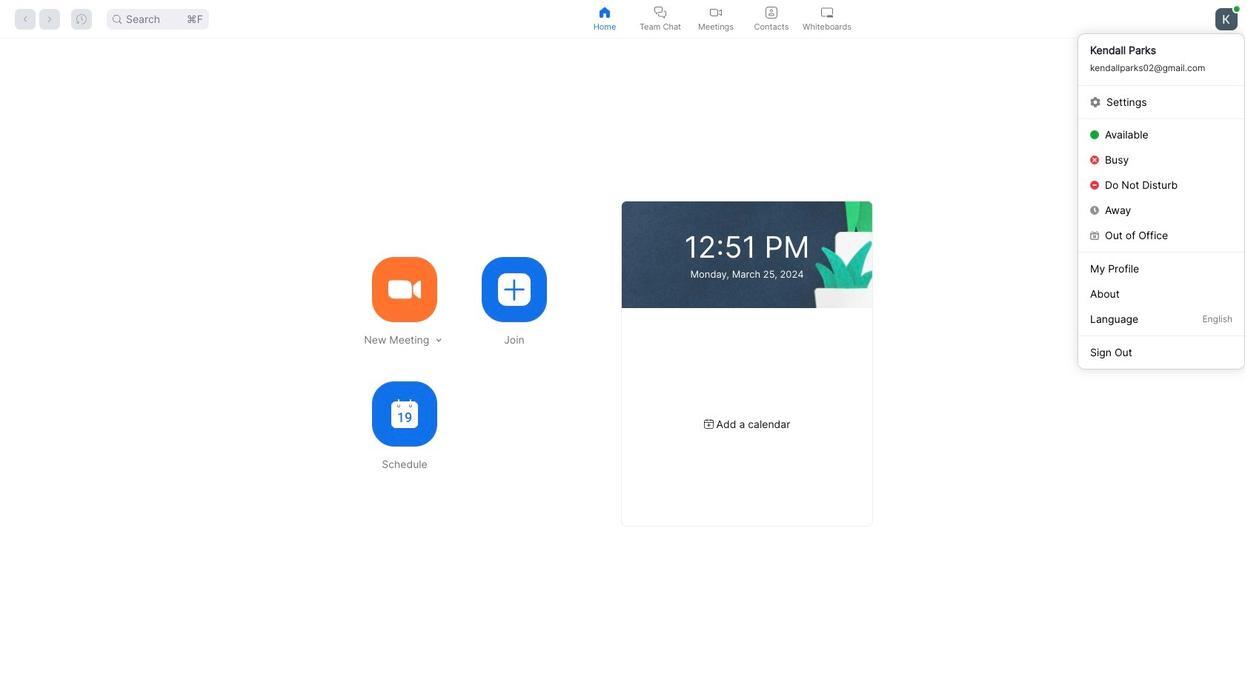 Task type: locate. For each thing, give the bounding box(es) containing it.
away image
[[1090, 206, 1099, 215], [1090, 206, 1099, 215]]

setting image
[[1090, 97, 1101, 107], [1090, 97, 1101, 107]]

plus squircle image
[[498, 273, 531, 306]]

schedule image
[[391, 400, 418, 428]]

tab panel
[[0, 39, 1245, 689]]

home small image
[[599, 6, 611, 18]]

busy image
[[1090, 156, 1099, 165], [1090, 156, 1099, 165]]

tab list
[[577, 0, 855, 38]]

online image
[[1234, 6, 1240, 12]]

whiteboard small image
[[821, 6, 833, 18], [821, 6, 833, 18]]

avatar image
[[1216, 8, 1238, 30]]

team chat image
[[655, 6, 666, 18], [655, 6, 666, 18]]

out of office image
[[1090, 231, 1099, 240], [1090, 231, 1099, 240]]

online image
[[1234, 6, 1240, 12], [1090, 130, 1099, 139], [1090, 130, 1099, 139]]

calendar add calendar image
[[704, 420, 714, 429], [704, 420, 714, 429]]

chevron down small image
[[434, 335, 444, 346], [434, 335, 444, 346]]

video on image
[[710, 6, 722, 18], [710, 6, 722, 18]]

magnifier image
[[113, 14, 122, 23]]



Task type: vqa. For each thing, say whether or not it's contained in the screenshot.
Do Not Disturb image
yes



Task type: describe. For each thing, give the bounding box(es) containing it.
do not disturb image
[[1090, 181, 1099, 190]]

home small image
[[599, 6, 611, 18]]

video camera on image
[[388, 273, 421, 306]]

plus squircle image
[[498, 273, 531, 306]]

do not disturb image
[[1090, 181, 1099, 190]]

video camera on image
[[388, 273, 421, 306]]

profile contact image
[[766, 6, 778, 18]]

profile contact image
[[766, 6, 778, 18]]

magnifier image
[[113, 14, 122, 23]]



